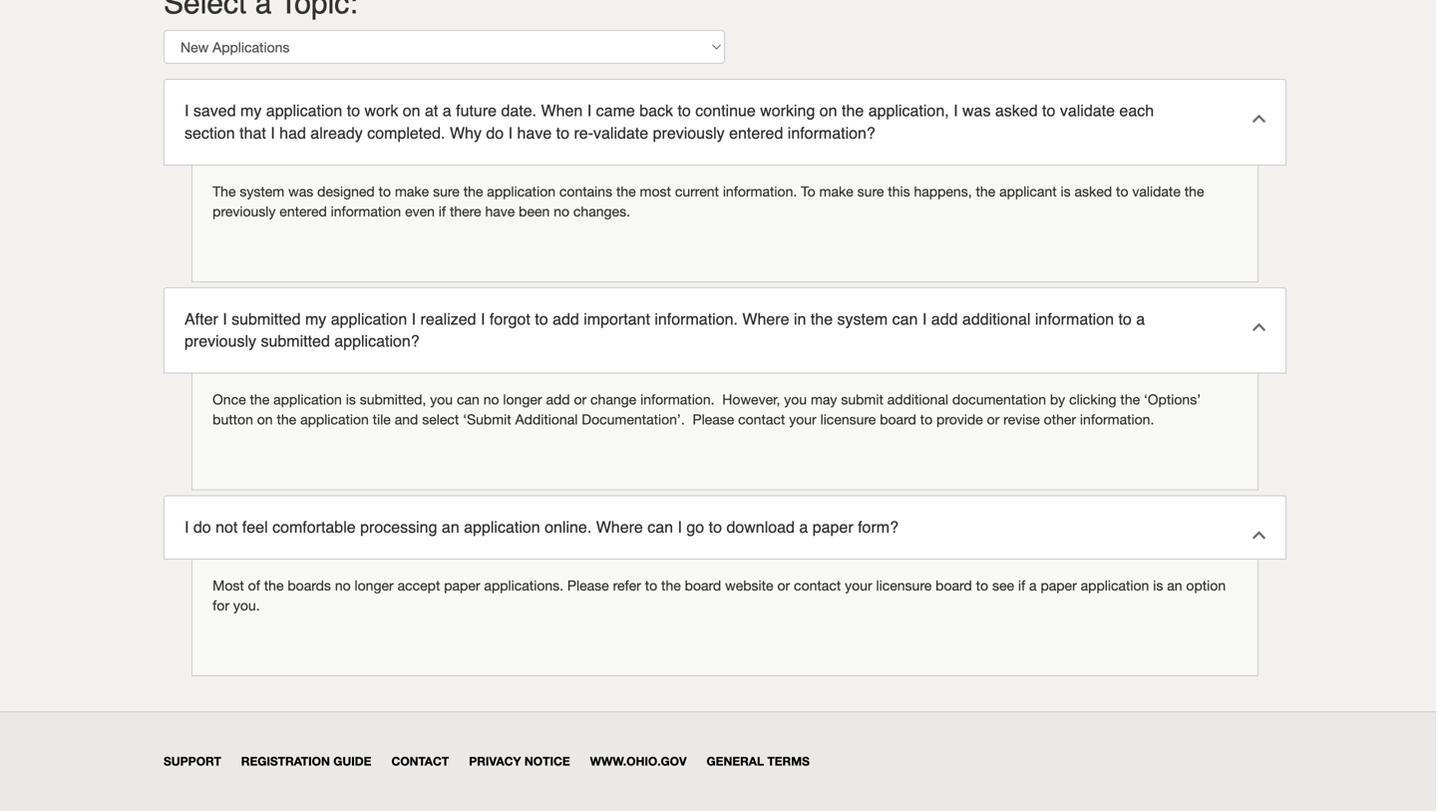 Task type: vqa. For each thing, say whether or not it's contained in the screenshot.
MILITARY
no



Task type: describe. For each thing, give the bounding box(es) containing it.
if inside refer to the board website or contact your licensure board to see if a paper application is an option for you.
[[1018, 577, 1026, 594]]

refer
[[613, 577, 641, 594]]

licensure inside refer to the board website or contact your licensure board to see if a paper application is an option for you.
[[876, 577, 932, 594]]

board inside once the application is submitted, you can no longer add or change information.  however, you may submit additional documentation by clicking the 'options' button on the application tile and select 'submit additional documentation'.  please contact your licensure board to provide or revise other information.
[[880, 411, 917, 428]]

2 make from the left
[[820, 183, 854, 199]]

application up applications.
[[464, 518, 540, 536]]

even
[[405, 203, 435, 219]]

applications.
[[484, 577, 564, 594]]

'submit
[[463, 411, 511, 428]]

other
[[1044, 411, 1076, 428]]

you.
[[233, 597, 260, 614]]

realized
[[421, 310, 476, 328]]

privacy
[[469, 754, 521, 768]]

previously inside i saved my application to work on at a future date. when i came back to continue working on the application, i was asked to validate each section that i had already completed. why do i have to re-validate previously entered information?
[[653, 124, 725, 142]]

download
[[727, 518, 795, 536]]

back
[[640, 101, 673, 120]]

information. inside after i submitted my application i realized i forgot to add important information. where in the system can i add additional information to a previously submitted application?
[[655, 310, 738, 328]]

for
[[213, 597, 229, 614]]

in
[[794, 310, 806, 328]]

'options'
[[1144, 391, 1201, 408]]

1 horizontal spatial on
[[403, 101, 421, 120]]

0 horizontal spatial validate
[[594, 124, 649, 142]]

by
[[1050, 391, 1066, 408]]

guide
[[333, 754, 372, 768]]

application inside refer to the board website or contact your licensure board to see if a paper application is an option for you.
[[1081, 577, 1150, 594]]

0 horizontal spatial board
[[685, 577, 721, 594]]

change
[[591, 391, 637, 408]]

add left important
[[553, 310, 579, 328]]

privacy notice
[[469, 754, 570, 768]]

have inside i saved my application to work on at a future date. when i came back to continue working on the application, i was asked to validate each section that i had already completed. why do i have to re-validate previously entered information?
[[517, 124, 552, 142]]

date.
[[501, 101, 537, 120]]

2 sure from the left
[[858, 183, 884, 199]]

changes.
[[574, 203, 630, 219]]

1 you from the left
[[430, 391, 453, 408]]

system inside the system was designed to make sure the application contains the most current information. to make sure this happens, the applicant is asked to validate the previously entered information even if there have been no changes.
[[240, 183, 285, 199]]

application?
[[334, 332, 420, 350]]

after i submitted my application i realized i forgot to add important information. where in the system can i add additional information to a previously submitted application?
[[185, 310, 1145, 350]]

working
[[760, 101, 815, 120]]

2 vertical spatial no
[[335, 577, 351, 594]]

is inside once the application is submitted, you can no longer add or change information.  however, you may submit additional documentation by clicking the 'options' button on the application tile and select 'submit additional documentation'.  please contact your licensure board to provide or revise other information.
[[346, 391, 356, 408]]

already
[[311, 124, 363, 142]]

website
[[725, 577, 774, 594]]

submitted,
[[360, 391, 426, 408]]

2 horizontal spatial or
[[987, 411, 1000, 428]]

your inside refer to the board website or contact your licensure board to see if a paper application is an option for you.
[[845, 577, 873, 594]]

entered inside the system was designed to make sure the application contains the most current information. to make sure this happens, the applicant is asked to validate the previously entered information even if there have been no changes.
[[280, 203, 327, 219]]

privacy notice link
[[469, 754, 570, 768]]

general terms
[[707, 754, 810, 768]]

application right once at the left of the page
[[273, 391, 342, 408]]

of
[[248, 577, 260, 594]]

been
[[519, 203, 550, 219]]

1 horizontal spatial paper
[[813, 518, 854, 536]]

once the application is submitted, you can no longer add or change information.  however, you may submit additional documentation by clicking the 'options' button on the application tile and select 'submit additional documentation'.  please contact your licensure board to provide or revise other information.
[[213, 391, 1201, 428]]

please inside once the application is submitted, you can no longer add or change information.  however, you may submit additional documentation by clicking the 'options' button on the application tile and select 'submit additional documentation'.  please contact your licensure board to provide or revise other information.
[[693, 411, 734, 428]]

happens,
[[914, 183, 972, 199]]

continue
[[696, 101, 756, 120]]

additional inside once the application is submitted, you can no longer add or change information.  however, you may submit additional documentation by clicking the 'options' button on the application tile and select 'submit additional documentation'.  please contact your licensure board to provide or revise other information.
[[888, 391, 949, 408]]

0 horizontal spatial where
[[596, 518, 643, 536]]

work
[[365, 101, 398, 120]]

support
[[164, 754, 221, 768]]

completed.
[[367, 124, 445, 142]]

each
[[1120, 101, 1154, 120]]

contact
[[391, 754, 449, 768]]

once
[[213, 391, 246, 408]]

support link
[[164, 754, 221, 768]]

processing
[[360, 518, 437, 536]]

a right download
[[799, 518, 808, 536]]

where inside after i submitted my application i realized i forgot to add important information. where in the system can i add additional information to a previously submitted application?
[[743, 310, 790, 328]]

2 horizontal spatial board
[[936, 577, 972, 594]]

after
[[185, 310, 218, 328]]

option
[[1187, 577, 1226, 594]]

0 vertical spatial validate
[[1060, 101, 1115, 120]]

go
[[687, 518, 704, 536]]

contains
[[560, 183, 613, 199]]

information. inside the system was designed to make sure the application contains the most current information. to make sure this happens, the applicant is asked to validate the previously entered information even if there have been no changes.
[[723, 183, 797, 199]]

most
[[640, 183, 671, 199]]

and
[[395, 411, 418, 428]]

no inside the system was designed to make sure the application contains the most current information. to make sure this happens, the applicant is asked to validate the previously entered information even if there have been no changes.
[[554, 203, 570, 219]]

2 you from the left
[[784, 391, 807, 408]]

general terms link
[[707, 754, 810, 768]]

registration
[[241, 754, 330, 768]]

boards
[[288, 577, 331, 594]]

select
[[422, 411, 459, 428]]

do inside i saved my application to work on at a future date. when i came back to continue working on the application, i was asked to validate each section that i had already completed. why do i have to re-validate previously entered information?
[[486, 124, 504, 142]]

additional
[[515, 411, 578, 428]]

validate inside the system was designed to make sure the application contains the most current information. to make sure this happens, the applicant is asked to validate the previously entered information even if there have been no changes.
[[1133, 183, 1181, 199]]

1 vertical spatial please
[[568, 577, 609, 594]]

is inside the system was designed to make sure the application contains the most current information. to make sure this happens, the applicant is asked to validate the previously entered information even if there have been no changes.
[[1061, 183, 1071, 199]]

form?
[[858, 518, 899, 536]]

contact inside once the application is submitted, you can no longer add or change information.  however, you may submit additional documentation by clicking the 'options' button on the application tile and select 'submit additional documentation'.  please contact your licensure board to provide or revise other information.
[[738, 411, 785, 428]]

section
[[185, 124, 235, 142]]

had
[[279, 124, 306, 142]]

my inside i saved my application to work on at a future date. when i came back to continue working on the application, i was asked to validate each section that i had already completed. why do i have to re-validate previously entered information?
[[240, 101, 262, 120]]

that
[[240, 124, 266, 142]]

registration guide link
[[241, 754, 372, 768]]

the inside after i submitted my application i realized i forgot to add important information. where in the system can i add additional information to a previously submitted application?
[[811, 310, 833, 328]]

i do not feel comfortable processing an application online. where can i go to download a paper form?
[[185, 518, 899, 536]]

there
[[450, 203, 481, 219]]

accept
[[398, 577, 440, 594]]

information?
[[788, 124, 876, 142]]

on inside once the application is submitted, you can no longer add or change information.  however, you may submit additional documentation by clicking the 'options' button on the application tile and select 'submit additional documentation'.  please contact your licensure board to provide or revise other information.
[[257, 411, 273, 428]]

paper inside refer to the board website or contact your licensure board to see if a paper application is an option for you.
[[1041, 577, 1077, 594]]

came
[[596, 101, 635, 120]]

1 horizontal spatial can
[[648, 518, 673, 536]]

button
[[213, 411, 253, 428]]

feel
[[242, 518, 268, 536]]

0 horizontal spatial paper
[[444, 577, 480, 594]]

previously inside after i submitted my application i realized i forgot to add important information. where in the system can i add additional information to a previously submitted application?
[[185, 332, 256, 350]]

application,
[[869, 101, 949, 120]]

the
[[213, 183, 236, 199]]

contact link
[[391, 754, 449, 768]]

may
[[811, 391, 837, 408]]

www.ohio.gov
[[590, 754, 687, 768]]

documentation
[[953, 391, 1046, 408]]

however,
[[723, 391, 780, 408]]



Task type: locate. For each thing, give the bounding box(es) containing it.
0 horizontal spatial additional
[[888, 391, 949, 408]]

previously down the
[[213, 203, 276, 219]]

paper right accept
[[444, 577, 480, 594]]

1 horizontal spatial information
[[1035, 310, 1114, 328]]

2 vertical spatial can
[[648, 518, 673, 536]]

you up the select
[[430, 391, 453, 408]]

the
[[842, 101, 864, 120], [464, 183, 483, 199], [616, 183, 636, 199], [976, 183, 996, 199], [1185, 183, 1205, 199], [811, 310, 833, 328], [250, 391, 270, 408], [1121, 391, 1140, 408], [277, 411, 296, 428], [264, 577, 284, 594], [661, 577, 681, 594]]

information up the by
[[1035, 310, 1114, 328]]

0 vertical spatial where
[[743, 310, 790, 328]]

0 horizontal spatial can
[[457, 391, 480, 408]]

0 vertical spatial have
[[517, 124, 552, 142]]

application left tile on the bottom of page
[[300, 411, 369, 428]]

0 vertical spatial was
[[963, 101, 991, 120]]

1 vertical spatial information
[[1035, 310, 1114, 328]]

0 horizontal spatial my
[[240, 101, 262, 120]]

0 vertical spatial can
[[892, 310, 918, 328]]

a
[[443, 101, 452, 120], [1137, 310, 1145, 328], [799, 518, 808, 536], [1030, 577, 1037, 594]]

asked up applicant
[[995, 101, 1038, 120]]

have down date.
[[517, 124, 552, 142]]

1 horizontal spatial no
[[484, 391, 499, 408]]

sure left this
[[858, 183, 884, 199]]

comfortable
[[272, 518, 356, 536]]

have inside the system was designed to make sure the application contains the most current information. to make sure this happens, the applicant is asked to validate the previously entered information even if there have been no changes.
[[485, 203, 515, 219]]

is left the submitted,
[[346, 391, 356, 408]]

on
[[403, 101, 421, 120], [820, 101, 838, 120], [257, 411, 273, 428]]

system right in
[[838, 310, 888, 328]]

information inside the system was designed to make sure the application contains the most current information. to make sure this happens, the applicant is asked to validate the previously entered information even if there have been no changes.
[[331, 203, 401, 219]]

asked right applicant
[[1075, 183, 1112, 199]]

1 horizontal spatial board
[[880, 411, 917, 428]]

asked inside i saved my application to work on at a future date. when i came back to continue working on the application, i was asked to validate each section that i had already completed. why do i have to re-validate previously entered information?
[[995, 101, 1038, 120]]

0 vertical spatial no
[[554, 203, 570, 219]]

sure up 'there'
[[433, 183, 460, 199]]

1 vertical spatial submitted
[[261, 332, 330, 350]]

1 vertical spatial or
[[987, 411, 1000, 428]]

1 vertical spatial contact
[[794, 577, 841, 594]]

application inside i saved my application to work on at a future date. when i came back to continue working on the application, i was asked to validate each section that i had already completed. why do i have to re-validate previously entered information?
[[266, 101, 342, 120]]

0 vertical spatial additional
[[963, 310, 1031, 328]]

1 horizontal spatial make
[[820, 183, 854, 199]]

0 vertical spatial an
[[442, 518, 460, 536]]

1 vertical spatial where
[[596, 518, 643, 536]]

on left at
[[403, 101, 421, 120]]

0 horizontal spatial on
[[257, 411, 273, 428]]

an inside refer to the board website or contact your licensure board to see if a paper application is an option for you.
[[1167, 577, 1183, 594]]

2 horizontal spatial no
[[554, 203, 570, 219]]

validate down each
[[1133, 183, 1181, 199]]

on up information?
[[820, 101, 838, 120]]

1 horizontal spatial please
[[693, 411, 734, 428]]

0 horizontal spatial please
[[568, 577, 609, 594]]

2 horizontal spatial paper
[[1041, 577, 1077, 594]]

registration guide
[[241, 754, 372, 768]]

at
[[425, 101, 438, 120]]

1 vertical spatial entered
[[280, 203, 327, 219]]

applicant
[[1000, 183, 1057, 199]]

0 horizontal spatial if
[[439, 203, 446, 219]]

1 horizontal spatial longer
[[503, 391, 542, 408]]

to inside once the application is submitted, you can no longer add or change information.  however, you may submit additional documentation by clicking the 'options' button on the application tile and select 'submit additional documentation'.  please contact your licensure board to provide or revise other information.
[[920, 411, 933, 428]]

a right at
[[443, 101, 452, 120]]

terms
[[768, 754, 810, 768]]

information. left to
[[723, 183, 797, 199]]

forgot
[[490, 310, 531, 328]]

application left option
[[1081, 577, 1150, 594]]

do left not at the bottom left
[[193, 518, 211, 536]]

1 horizontal spatial do
[[486, 124, 504, 142]]

notice
[[525, 754, 570, 768]]

add up documentation
[[932, 310, 958, 328]]

additional up documentation
[[963, 310, 1031, 328]]

0 horizontal spatial or
[[574, 391, 587, 408]]

information inside after i submitted my application i realized i forgot to add important information. where in the system can i add additional information to a previously submitted application?
[[1035, 310, 1114, 328]]

provide
[[937, 411, 983, 428]]

validate
[[1060, 101, 1115, 120], [594, 124, 649, 142], [1133, 183, 1181, 199]]

1 vertical spatial information.
[[655, 310, 738, 328]]

a right see
[[1030, 577, 1037, 594]]

information. inside once the application is submitted, you can no longer add or change information.  however, you may submit additional documentation by clicking the 'options' button on the application tile and select 'submit additional documentation'.  please contact your licensure board to provide or revise other information.
[[1080, 411, 1155, 428]]

0 vertical spatial contact
[[738, 411, 785, 428]]

0 horizontal spatial you
[[430, 391, 453, 408]]

a inside after i submitted my application i realized i forgot to add important information. where in the system can i add additional information to a previously submitted application?
[[1137, 310, 1145, 328]]

can inside once the application is submitted, you can no longer add or change information.  however, you may submit additional documentation by clicking the 'options' button on the application tile and select 'submit additional documentation'.  please contact your licensure board to provide or revise other information.
[[457, 391, 480, 408]]

if
[[439, 203, 446, 219], [1018, 577, 1026, 594]]

0 vertical spatial do
[[486, 124, 504, 142]]

application up application?
[[331, 310, 407, 328]]

1 sure from the left
[[433, 183, 460, 199]]

paper right see
[[1041, 577, 1077, 594]]

1 horizontal spatial entered
[[729, 124, 783, 142]]

or inside refer to the board website or contact your licensure board to see if a paper application is an option for you.
[[778, 577, 790, 594]]

most
[[213, 577, 244, 594]]

2 vertical spatial validate
[[1133, 183, 1181, 199]]

contact
[[738, 411, 785, 428], [794, 577, 841, 594]]

longer up additional
[[503, 391, 542, 408]]

online.
[[545, 518, 592, 536]]

was inside the system was designed to make sure the application contains the most current information. to make sure this happens, the applicant is asked to validate the previously entered information even if there have been no changes.
[[288, 183, 314, 199]]

0 vertical spatial information
[[331, 203, 401, 219]]

see
[[993, 577, 1015, 594]]

validate down came
[[594, 124, 649, 142]]

1 vertical spatial do
[[193, 518, 211, 536]]

application up had
[[266, 101, 342, 120]]

the system was designed to make sure the application contains the most current information. to make sure this happens, the applicant is asked to validate the previously entered information even if there have been no changes.
[[213, 183, 1205, 219]]

add up additional
[[546, 391, 570, 408]]

your inside once the application is submitted, you can no longer add or change information.  however, you may submit additional documentation by clicking the 'options' button on the application tile and select 'submit additional documentation'.  please contact your licensure board to provide or revise other information.
[[789, 411, 817, 428]]

licensure down submit
[[821, 411, 876, 428]]

your
[[789, 411, 817, 428], [845, 577, 873, 594]]

additional up provide
[[888, 391, 949, 408]]

1 horizontal spatial asked
[[1075, 183, 1112, 199]]

0 vertical spatial your
[[789, 411, 817, 428]]

a up 'options'
[[1137, 310, 1145, 328]]

have
[[517, 124, 552, 142], [485, 203, 515, 219]]

please left refer at the left bottom
[[568, 577, 609, 594]]

0 horizontal spatial an
[[442, 518, 460, 536]]

1 vertical spatial can
[[457, 391, 480, 408]]

contact down however,
[[738, 411, 785, 428]]

or right 'website'
[[778, 577, 790, 594]]

system inside after i submitted my application i realized i forgot to add important information. where in the system can i add additional information to a previously submitted application?
[[838, 310, 888, 328]]

information. right important
[[655, 310, 738, 328]]

licensure inside once the application is submitted, you can no longer add or change information.  however, you may submit additional documentation by clicking the 'options' button on the application tile and select 'submit additional documentation'.  please contact your licensure board to provide or revise other information.
[[821, 411, 876, 428]]

an right processing
[[442, 518, 460, 536]]

0 vertical spatial please
[[693, 411, 734, 428]]

paper
[[813, 518, 854, 536], [444, 577, 480, 594], [1041, 577, 1077, 594]]

most of the boards no longer accept paper applications. please
[[213, 577, 613, 594]]

entered down continue
[[729, 124, 783, 142]]

the inside i saved my application to work on at a future date. when i came back to continue working on the application, i was asked to validate each section that i had already completed. why do i have to re-validate previously entered information?
[[842, 101, 864, 120]]

board left 'website'
[[685, 577, 721, 594]]

1 vertical spatial licensure
[[876, 577, 932, 594]]

2 horizontal spatial can
[[892, 310, 918, 328]]

no right been
[[554, 203, 570, 219]]

submitted right after on the top left of page
[[232, 310, 301, 328]]

do
[[486, 124, 504, 142], [193, 518, 211, 536]]

clicking
[[1069, 391, 1117, 408]]

tile
[[373, 411, 391, 428]]

you left may
[[784, 391, 807, 408]]

refer to the board website or contact your licensure board to see if a paper application is an option for you.
[[213, 577, 1226, 614]]

0 horizontal spatial sure
[[433, 183, 460, 199]]

1 horizontal spatial additional
[[963, 310, 1031, 328]]

designed
[[317, 183, 375, 199]]

2 vertical spatial information.
[[1080, 411, 1155, 428]]

0 vertical spatial licensure
[[821, 411, 876, 428]]

1 horizontal spatial you
[[784, 391, 807, 408]]

2 horizontal spatial validate
[[1133, 183, 1181, 199]]

1 make from the left
[[395, 183, 429, 199]]

was inside i saved my application to work on at a future date. when i came back to continue working on the application, i was asked to validate each section that i had already completed. why do i have to re-validate previously entered information?
[[963, 101, 991, 120]]

www.ohio.gov link
[[590, 754, 687, 768]]

where right online.
[[596, 518, 643, 536]]

0 vertical spatial entered
[[729, 124, 783, 142]]

asked
[[995, 101, 1038, 120], [1075, 183, 1112, 199]]

1 horizontal spatial or
[[778, 577, 790, 594]]

0 horizontal spatial no
[[335, 577, 351, 594]]

2 vertical spatial is
[[1153, 577, 1164, 594]]

licensure
[[821, 411, 876, 428], [876, 577, 932, 594]]

previously inside the system was designed to make sure the application contains the most current information. to make sure this happens, the applicant is asked to validate the previously entered information even if there have been no changes.
[[213, 203, 276, 219]]

1 horizontal spatial if
[[1018, 577, 1026, 594]]

was
[[963, 101, 991, 120], [288, 183, 314, 199]]

previously down after on the top left of page
[[185, 332, 256, 350]]

general
[[707, 754, 764, 768]]

information down designed
[[331, 203, 401, 219]]

0 horizontal spatial contact
[[738, 411, 785, 428]]

0 horizontal spatial longer
[[355, 577, 394, 594]]

or down documentation
[[987, 411, 1000, 428]]

a inside i saved my application to work on at a future date. when i came back to continue working on the application, i was asked to validate each section that i had already completed. why do i have to re-validate previously entered information?
[[443, 101, 452, 120]]

previously down "back"
[[653, 124, 725, 142]]

board down submit
[[880, 411, 917, 428]]

this
[[888, 183, 910, 199]]

1 vertical spatial have
[[485, 203, 515, 219]]

is inside refer to the board website or contact your licensure board to see if a paper application is an option for you.
[[1153, 577, 1164, 594]]

paper left form?
[[813, 518, 854, 536]]

your down may
[[789, 411, 817, 428]]

submit
[[841, 391, 884, 408]]

no inside once the application is submitted, you can no longer add or change information.  however, you may submit additional documentation by clicking the 'options' button on the application tile and select 'submit additional documentation'.  please contact your licensure board to provide or revise other information.
[[484, 391, 499, 408]]

was left designed
[[288, 183, 314, 199]]

no up 'submit
[[484, 391, 499, 408]]

1 horizontal spatial is
[[1061, 183, 1071, 199]]

1 horizontal spatial where
[[743, 310, 790, 328]]

not
[[216, 518, 238, 536]]

licensure down form?
[[876, 577, 932, 594]]

1 horizontal spatial an
[[1167, 577, 1183, 594]]

application up been
[[487, 183, 556, 199]]

my inside after i submitted my application i realized i forgot to add important information. where in the system can i add additional information to a previously submitted application?
[[305, 310, 326, 328]]

entered inside i saved my application to work on at a future date. when i came back to continue working on the application, i was asked to validate each section that i had already completed. why do i have to re-validate previously entered information?
[[729, 124, 783, 142]]

future
[[456, 101, 497, 120]]

0 horizontal spatial your
[[789, 411, 817, 428]]

information. down clicking
[[1080, 411, 1155, 428]]

0 vertical spatial system
[[240, 183, 285, 199]]

0 horizontal spatial information
[[331, 203, 401, 219]]

submitted left application?
[[261, 332, 330, 350]]

was right application,
[[963, 101, 991, 120]]

0 horizontal spatial do
[[193, 518, 211, 536]]

0 horizontal spatial asked
[[995, 101, 1038, 120]]

to
[[801, 183, 816, 199]]

2 vertical spatial or
[[778, 577, 790, 594]]

when
[[541, 101, 583, 120]]

an left option
[[1167, 577, 1183, 594]]

you
[[430, 391, 453, 408], [784, 391, 807, 408]]

0 horizontal spatial was
[[288, 183, 314, 199]]

i saved my application to work on at a future date. when i came back to continue working on the application, i was asked to validate each section that i had already completed. why do i have to re-validate previously entered information?
[[185, 101, 1154, 142]]

0 horizontal spatial have
[[485, 203, 515, 219]]

application
[[266, 101, 342, 120], [487, 183, 556, 199], [331, 310, 407, 328], [273, 391, 342, 408], [300, 411, 369, 428], [464, 518, 540, 536], [1081, 577, 1150, 594]]

make up even
[[395, 183, 429, 199]]

why
[[450, 124, 482, 142]]

0 vertical spatial submitted
[[232, 310, 301, 328]]

is right applicant
[[1061, 183, 1071, 199]]

do down future
[[486, 124, 504, 142]]

or left change
[[574, 391, 587, 408]]

please down however,
[[693, 411, 734, 428]]

have left been
[[485, 203, 515, 219]]

0 vertical spatial my
[[240, 101, 262, 120]]

add
[[553, 310, 579, 328], [932, 310, 958, 328], [546, 391, 570, 408]]

i
[[185, 101, 189, 120], [587, 101, 592, 120], [954, 101, 958, 120], [271, 124, 275, 142], [508, 124, 513, 142], [223, 310, 227, 328], [412, 310, 416, 328], [481, 310, 485, 328], [923, 310, 927, 328], [185, 518, 189, 536], [678, 518, 682, 536]]

add inside once the application is submitted, you can no longer add or change information.  however, you may submit additional documentation by clicking the 'options' button on the application tile and select 'submit additional documentation'.  please contact your licensure board to provide or revise other information.
[[546, 391, 570, 408]]

1 horizontal spatial contact
[[794, 577, 841, 594]]

an
[[442, 518, 460, 536], [1167, 577, 1183, 594]]

entered down designed
[[280, 203, 327, 219]]

2 horizontal spatial on
[[820, 101, 838, 120]]

1 vertical spatial longer
[[355, 577, 394, 594]]

where
[[743, 310, 790, 328], [596, 518, 643, 536]]

additional inside after i submitted my application i realized i forgot to add important information. where in the system can i add additional information to a previously submitted application?
[[963, 310, 1031, 328]]

0 horizontal spatial entered
[[280, 203, 327, 219]]

1 horizontal spatial your
[[845, 577, 873, 594]]

board
[[880, 411, 917, 428], [685, 577, 721, 594], [936, 577, 972, 594]]

longer inside once the application is submitted, you can no longer add or change information.  however, you may submit additional documentation by clicking the 'options' button on the application tile and select 'submit additional documentation'.  please contact your licensure board to provide or revise other information.
[[503, 391, 542, 408]]

where left in
[[743, 310, 790, 328]]

application inside after i submitted my application i realized i forgot to add important information. where in the system can i add additional information to a previously submitted application?
[[331, 310, 407, 328]]

additional
[[963, 310, 1031, 328], [888, 391, 949, 408]]

0 vertical spatial previously
[[653, 124, 725, 142]]

please
[[693, 411, 734, 428], [568, 577, 609, 594]]

0 vertical spatial if
[[439, 203, 446, 219]]

current
[[675, 183, 719, 199]]

application inside the system was designed to make sure the application contains the most current information. to make sure this happens, the applicant is asked to validate the previously entered information even if there have been no changes.
[[487, 183, 556, 199]]

re-
[[574, 124, 594, 142]]

saved
[[193, 101, 236, 120]]

0 vertical spatial longer
[[503, 391, 542, 408]]

board left see
[[936, 577, 972, 594]]

1 vertical spatial was
[[288, 183, 314, 199]]

make right to
[[820, 183, 854, 199]]

1 vertical spatial system
[[838, 310, 888, 328]]

1 vertical spatial asked
[[1075, 183, 1112, 199]]

1 vertical spatial your
[[845, 577, 873, 594]]

asked inside the system was designed to make sure the application contains the most current information. to make sure this happens, the applicant is asked to validate the previously entered information even if there have been no changes.
[[1075, 183, 1112, 199]]

1 horizontal spatial validate
[[1060, 101, 1115, 120]]

to
[[347, 101, 360, 120], [678, 101, 691, 120], [1043, 101, 1056, 120], [556, 124, 570, 142], [379, 183, 391, 199], [1116, 183, 1129, 199], [535, 310, 548, 328], [1119, 310, 1132, 328], [920, 411, 933, 428], [709, 518, 722, 536], [645, 577, 658, 594], [976, 577, 989, 594]]

2 vertical spatial previously
[[185, 332, 256, 350]]

important
[[584, 310, 650, 328]]

your down form?
[[845, 577, 873, 594]]

0 vertical spatial is
[[1061, 183, 1071, 199]]

contact right 'website'
[[794, 577, 841, 594]]

1 vertical spatial no
[[484, 391, 499, 408]]

system right the
[[240, 183, 285, 199]]

2 horizontal spatial is
[[1153, 577, 1164, 594]]

if inside the system was designed to make sure the application contains the most current information. to make sure this happens, the applicant is asked to validate the previously entered information even if there have been no changes.
[[439, 203, 446, 219]]

system
[[240, 183, 285, 199], [838, 310, 888, 328]]

the inside refer to the board website or contact your licensure board to see if a paper application is an option for you.
[[661, 577, 681, 594]]

0 horizontal spatial make
[[395, 183, 429, 199]]

revise
[[1004, 411, 1040, 428]]

longer
[[503, 391, 542, 408], [355, 577, 394, 594]]

if right see
[[1018, 577, 1026, 594]]

1 horizontal spatial was
[[963, 101, 991, 120]]

is left option
[[1153, 577, 1164, 594]]

information
[[331, 203, 401, 219], [1035, 310, 1114, 328]]

no
[[554, 203, 570, 219], [484, 391, 499, 408], [335, 577, 351, 594]]

can inside after i submitted my application i realized i forgot to add important information. where in the system can i add additional information to a previously submitted application?
[[892, 310, 918, 328]]

on right button
[[257, 411, 273, 428]]

validate left each
[[1060, 101, 1115, 120]]

no right boards
[[335, 577, 351, 594]]

0 vertical spatial or
[[574, 391, 587, 408]]

contact inside refer to the board website or contact your licensure board to see if a paper application is an option for you.
[[794, 577, 841, 594]]

if right even
[[439, 203, 446, 219]]

0 vertical spatial information.
[[723, 183, 797, 199]]

1 vertical spatial previously
[[213, 203, 276, 219]]

a inside refer to the board website or contact your licensure board to see if a paper application is an option for you.
[[1030, 577, 1037, 594]]

longer left accept
[[355, 577, 394, 594]]



